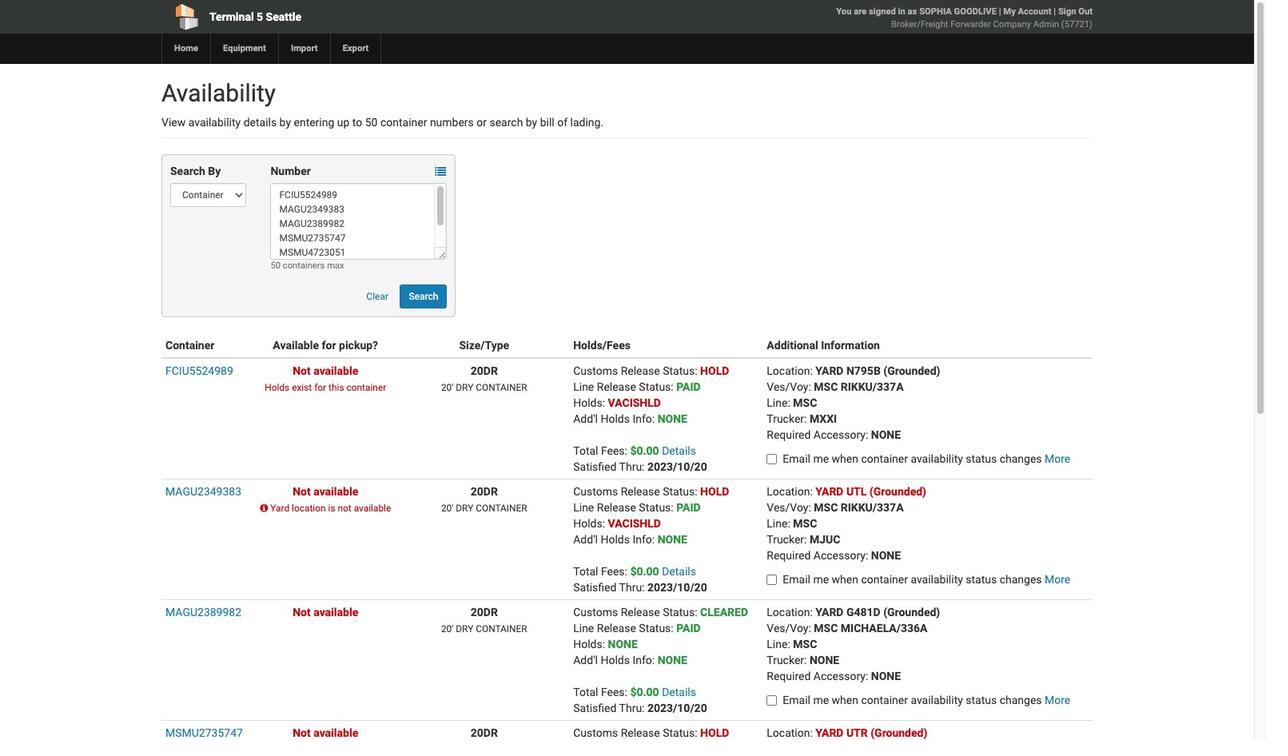 Task type: vqa. For each thing, say whether or not it's contained in the screenshot.


Task type: describe. For each thing, give the bounding box(es) containing it.
max
[[327, 261, 344, 271]]

terminal 5 seattle
[[209, 10, 301, 23]]

yard location is not available
[[268, 503, 391, 514]]

yard for n795b
[[816, 365, 844, 377]]

4 20dr from the top
[[471, 727, 498, 740]]

equipment link
[[210, 34, 278, 64]]

holds for magu2349383
[[601, 533, 630, 546]]

(grounded) right utr
[[871, 727, 928, 740]]

by
[[208, 165, 221, 177]]

search button
[[400, 285, 447, 309]]

changes for location : yard g481d (grounded) ves/voy: msc michaela/336a line: msc trucker: none required accessory : none
[[1000, 694, 1042, 707]]

view
[[162, 116, 186, 129]]

line: for none
[[767, 638, 791, 651]]

export
[[343, 43, 369, 54]]

2 | from the left
[[1054, 6, 1056, 17]]

to
[[352, 116, 362, 129]]

container for location : yard g481d (grounded) ves/voy: msc michaela/336a line: msc trucker: none required accessory : none
[[861, 694, 908, 707]]

ves/voy: for location : yard n795b (grounded) ves/voy: msc rikku/337a line: msc trucker: mxxi required accessory : none
[[767, 381, 811, 393]]

you
[[836, 6, 852, 17]]

not available for msmu2735747
[[293, 727, 358, 740]]

trucker: for mxxi
[[767, 413, 807, 425]]

forwarder
[[951, 19, 991, 30]]

customs release status : cleared line release status : paid holds: none add'l holds info: none
[[573, 606, 748, 667]]

20dr for magu2389982
[[471, 606, 498, 619]]

signed
[[869, 6, 896, 17]]

customs release status : hold
[[573, 727, 729, 740]]

more for location : yard utl (grounded) ves/voy: msc rikku/337a line: msc trucker: mjuc required accessory : none
[[1045, 573, 1071, 586]]

1 by from the left
[[280, 116, 291, 129]]

cleared
[[700, 606, 748, 619]]

clear
[[366, 291, 389, 302]]

details link for location : yard g481d (grounded) ves/voy: msc michaela/336a line: msc trucker: none required accessory : none
[[662, 686, 696, 699]]

location for location : yard n795b (grounded) ves/voy: msc rikku/337a line: msc trucker: mxxi required accessory : none
[[767, 365, 810, 377]]

account
[[1018, 6, 1052, 17]]

customs for location : yard utl (grounded) ves/voy: msc rikku/337a line: msc trucker: mjuc required accessory : none
[[573, 485, 618, 498]]

you are signed in as sophia goodlive | my account | sign out broker/freight forwarder company admin (57721)
[[836, 6, 1093, 30]]

total fees: $0.00 details satisfied thru: 2023/10/20 for location : yard utl (grounded) ves/voy: msc rikku/337a line: msc trucker: mjuc required accessory : none
[[573, 565, 707, 594]]

2 not from the top
[[293, 485, 311, 498]]

email me when container availability status changes more for location : yard n795b (grounded) ves/voy: msc rikku/337a line: msc trucker: mxxi required accessory : none
[[783, 453, 1071, 465]]

utr
[[847, 727, 868, 740]]

20dr 20' dry container for magu2389982
[[441, 606, 527, 635]]

location : yard utl (grounded) ves/voy: msc rikku/337a line: msc trucker: mjuc required accessory : none
[[767, 485, 927, 562]]

3 not from the top
[[293, 606, 311, 619]]

not
[[338, 503, 352, 514]]

none inside location : yard n795b (grounded) ves/voy: msc rikku/337a line: msc trucker: mxxi required accessory : none
[[871, 429, 901, 441]]

me for mjuc
[[813, 573, 829, 586]]

available for pickup?
[[273, 339, 378, 352]]

email for location : yard n795b (grounded) ves/voy: msc rikku/337a line: msc trucker: mxxi required accessory : none
[[783, 453, 811, 465]]

broker/freight
[[891, 19, 949, 30]]

numbers
[[430, 116, 474, 129]]

search by
[[170, 165, 221, 177]]

availability
[[162, 79, 276, 107]]

clear button
[[358, 285, 397, 309]]

import link
[[278, 34, 330, 64]]

n795b
[[847, 365, 881, 377]]

for inside not available holds exist for this container
[[314, 382, 326, 393]]

availability for location : yard utl (grounded) ves/voy: msc rikku/337a line: msc trucker: mjuc required accessory : none
[[911, 573, 963, 586]]

when for mjuc
[[832, 573, 859, 586]]

more link for location : yard g481d (grounded) ves/voy: msc michaela/336a line: msc trucker: none required accessory : none
[[1045, 694, 1071, 707]]

vacishld for location : yard utl (grounded) ves/voy: msc rikku/337a line: msc trucker: mjuc required accessory : none
[[608, 517, 661, 530]]

line: for mjuc
[[767, 517, 791, 530]]

container for location : yard utl (grounded) ves/voy: msc rikku/337a line: msc trucker: mjuc required accessory : none
[[861, 573, 908, 586]]

required for location : yard g481d (grounded) ves/voy: msc michaela/336a line: msc trucker: none required accessory : none
[[767, 670, 811, 683]]

info: for location : yard g481d (grounded) ves/voy: msc michaela/336a line: msc trucker: none required accessory : none
[[633, 654, 655, 667]]

ves/voy: for location : yard utl (grounded) ves/voy: msc rikku/337a line: msc trucker: mjuc required accessory : none
[[767, 501, 811, 514]]

information
[[821, 339, 880, 352]]

add'l for location : yard utl (grounded) ves/voy: msc rikku/337a line: msc trucker: mjuc required accessory : none
[[573, 533, 598, 546]]

trucker: for mjuc
[[767, 533, 807, 546]]

michaela/336a
[[841, 622, 928, 635]]

not inside not available holds exist for this container
[[293, 365, 311, 377]]

yard for utl
[[816, 485, 844, 498]]

fees: for location : yard g481d (grounded) ves/voy: msc michaela/336a line: msc trucker: none required accessory : none
[[601, 686, 628, 699]]

none inside location : yard utl (grounded) ves/voy: msc rikku/337a line: msc trucker: mjuc required accessory : none
[[871, 549, 901, 562]]

home
[[174, 43, 198, 54]]

search for search
[[409, 291, 438, 302]]

fciu5524989
[[165, 365, 233, 377]]

total fees: $0.00 details satisfied thru: 2023/10/20 for location : yard n795b (grounded) ves/voy: msc rikku/337a line: msc trucker: mxxi required accessory : none
[[573, 445, 707, 473]]

info: for location : yard utl (grounded) ves/voy: msc rikku/337a line: msc trucker: mjuc required accessory : none
[[633, 533, 655, 546]]

4 not from the top
[[293, 727, 311, 740]]

20' for magu2349383
[[441, 503, 454, 514]]

details link for location : yard n795b (grounded) ves/voy: msc rikku/337a line: msc trucker: mxxi required accessory : none
[[662, 445, 696, 457]]

changes for location : yard utl (grounded) ves/voy: msc rikku/337a line: msc trucker: mjuc required accessory : none
[[1000, 573, 1042, 586]]

sign
[[1058, 6, 1076, 17]]

satisfied for location : yard n795b (grounded) ves/voy: msc rikku/337a line: msc trucker: mxxi required accessory : none
[[573, 461, 617, 473]]

line for location : yard utl (grounded) ves/voy: msc rikku/337a line: msc trucker: mjuc required accessory : none
[[573, 501, 594, 514]]

details
[[244, 116, 277, 129]]

utl
[[847, 485, 867, 498]]

additional
[[767, 339, 818, 352]]

20dr for fciu5524989
[[471, 365, 498, 377]]

yard for g481d
[[816, 606, 844, 619]]

rikku/337a for n795b
[[841, 381, 904, 393]]

2 by from the left
[[526, 116, 537, 129]]

20dr 20' dry container for fciu5524989
[[441, 365, 527, 393]]

status for location : yard g481d (grounded) ves/voy: msc michaela/336a line: msc trucker: none required accessory : none
[[966, 694, 997, 707]]

5
[[257, 10, 263, 23]]

1 | from the left
[[999, 6, 1001, 17]]

more for location : yard n795b (grounded) ves/voy: msc rikku/337a line: msc trucker: mxxi required accessory : none
[[1045, 453, 1071, 465]]

info: for location : yard n795b (grounded) ves/voy: msc rikku/337a line: msc trucker: mxxi required accessory : none
[[633, 413, 655, 425]]

not available for magu2389982
[[293, 606, 358, 619]]

magu2349383 link
[[165, 485, 241, 498]]

bill
[[540, 116, 555, 129]]

dry for fciu5524989
[[456, 382, 474, 393]]

company
[[993, 19, 1031, 30]]

container
[[165, 339, 215, 352]]

sophia
[[920, 6, 952, 17]]

email for location : yard utl (grounded) ves/voy: msc rikku/337a line: msc trucker: mjuc required accessory : none
[[783, 573, 811, 586]]

import
[[291, 43, 318, 54]]

container for location : yard n795b (grounded) ves/voy: msc rikku/337a line: msc trucker: mxxi required accessory : none
[[861, 453, 908, 465]]

thru: for location : yard g481d (grounded) ves/voy: msc michaela/336a line: msc trucker: none required accessory : none
[[619, 702, 645, 715]]

up
[[337, 116, 350, 129]]

msmu2735747
[[165, 727, 243, 740]]

info circle image
[[260, 504, 268, 514]]

in
[[898, 6, 906, 17]]

availability for location : yard g481d (grounded) ves/voy: msc michaela/336a line: msc trucker: none required accessory : none
[[911, 694, 963, 707]]

entering
[[294, 116, 334, 129]]

location : yard g481d (grounded) ves/voy: msc michaela/336a line: msc trucker: none required accessory : none
[[767, 606, 940, 683]]

more link for location : yard utl (grounded) ves/voy: msc rikku/337a line: msc trucker: mjuc required accessory : none
[[1045, 573, 1071, 586]]

location
[[292, 503, 326, 514]]

terminal
[[209, 10, 254, 23]]

accessory for none
[[814, 670, 866, 683]]

yard
[[270, 503, 290, 514]]

export link
[[330, 34, 381, 64]]

available
[[273, 339, 319, 352]]

fees: for location : yard n795b (grounded) ves/voy: msc rikku/337a line: msc trucker: mxxi required accessory : none
[[601, 445, 628, 457]]

20dr 20' dry container for magu2349383
[[441, 485, 527, 514]]

lading.
[[570, 116, 604, 129]]

my account link
[[1004, 6, 1052, 17]]

admin
[[1034, 19, 1059, 30]]

paid for location : yard utl (grounded) ves/voy: msc rikku/337a line: msc trucker: mjuc required accessory : none
[[677, 501, 701, 514]]

1 vertical spatial 50
[[271, 261, 281, 271]]

msmu2735747 link
[[165, 727, 243, 740]]

trucker: for none
[[767, 654, 807, 667]]

2023/10/20 for location : yard utl (grounded) ves/voy: msc rikku/337a line: msc trucker: mjuc required accessory : none
[[648, 581, 707, 594]]

seattle
[[266, 10, 301, 23]]

required for location : yard utl (grounded) ves/voy: msc rikku/337a line: msc trucker: mjuc required accessory : none
[[767, 549, 811, 562]]

details for location : yard utl (grounded) ves/voy: msc rikku/337a line: msc trucker: mjuc required accessory : none
[[662, 565, 696, 578]]

view availability details by entering up to 50 container numbers or search by bill of lading.
[[162, 116, 604, 129]]



Task type: locate. For each thing, give the bounding box(es) containing it.
2 $0.00 from the top
[[630, 565, 659, 578]]

details link for location : yard utl (grounded) ves/voy: msc rikku/337a line: msc trucker: mjuc required accessory : none
[[662, 565, 696, 578]]

1 more link from the top
[[1045, 453, 1071, 465]]

3 fees: from the top
[[601, 686, 628, 699]]

1 yard from the top
[[816, 365, 844, 377]]

1 line: from the top
[[767, 397, 791, 409]]

0 vertical spatial container
[[476, 382, 527, 393]]

are
[[854, 6, 867, 17]]

location right cleared
[[767, 606, 810, 619]]

customs release status : hold line release status : paid holds: vacishld add'l holds info: none for location : yard utl (grounded) ves/voy: msc rikku/337a line: msc trucker: mjuc required accessory : none
[[573, 485, 729, 546]]

email me when container availability status changes more for location : yard g481d (grounded) ves/voy: msc michaela/336a line: msc trucker: none required accessory : none
[[783, 694, 1071, 707]]

none
[[658, 413, 688, 425], [871, 429, 901, 441], [658, 533, 688, 546], [871, 549, 901, 562], [608, 638, 638, 651], [658, 654, 688, 667], [810, 654, 840, 667], [871, 670, 901, 683]]

3 hold from the top
[[700, 727, 729, 740]]

1 trucker: from the top
[[767, 413, 807, 425]]

home link
[[162, 34, 210, 64]]

as
[[908, 6, 917, 17]]

0 vertical spatial more link
[[1045, 453, 1071, 465]]

0 vertical spatial hold
[[700, 365, 729, 377]]

(grounded) for utl
[[870, 485, 927, 498]]

rikku/337a for utl
[[841, 501, 904, 514]]

search inside 'search' button
[[409, 291, 438, 302]]

3 holds: from the top
[[573, 638, 605, 651]]

yard left utl
[[816, 485, 844, 498]]

3 not available from the top
[[293, 727, 358, 740]]

1 vertical spatial paid
[[677, 501, 701, 514]]

0 vertical spatial ves/voy:
[[767, 381, 811, 393]]

0 vertical spatial total
[[573, 445, 598, 457]]

1 vertical spatial details
[[662, 565, 696, 578]]

3 details link from the top
[[662, 686, 696, 699]]

3 when from the top
[[832, 694, 859, 707]]

2 vertical spatial fees:
[[601, 686, 628, 699]]

1 vertical spatial email me when container availability status changes more
[[783, 573, 1071, 586]]

2 vertical spatial accessory
[[814, 670, 866, 683]]

of
[[557, 116, 568, 129]]

required inside location : yard g481d (grounded) ves/voy: msc michaela/336a line: msc trucker: none required accessory : none
[[767, 670, 811, 683]]

holds inside customs release status : cleared line release status : paid holds: none add'l holds info: none
[[601, 654, 630, 667]]

ves/voy: inside location : yard utl (grounded) ves/voy: msc rikku/337a line: msc trucker: mjuc required accessory : none
[[767, 501, 811, 514]]

trucker: inside location : yard n795b (grounded) ves/voy: msc rikku/337a line: msc trucker: mxxi required accessory : none
[[767, 413, 807, 425]]

for left pickup?
[[322, 339, 336, 352]]

accessory
[[814, 429, 866, 441], [814, 549, 866, 562], [814, 670, 866, 683]]

me for mxxi
[[813, 453, 829, 465]]

0 vertical spatial me
[[813, 453, 829, 465]]

3 info: from the top
[[633, 654, 655, 667]]

add'l
[[573, 413, 598, 425], [573, 533, 598, 546], [573, 654, 598, 667]]

3 more from the top
[[1045, 694, 1071, 707]]

g481d
[[847, 606, 881, 619]]

when up g481d
[[832, 573, 859, 586]]

ves/voy: for location : yard g481d (grounded) ves/voy: msc michaela/336a line: msc trucker: none required accessory : none
[[767, 622, 811, 635]]

1 vertical spatial customs release status : hold line release status : paid holds: vacishld add'l holds info: none
[[573, 485, 729, 546]]

2 thru: from the top
[[619, 581, 645, 594]]

email for location : yard g481d (grounded) ves/voy: msc michaela/336a line: msc trucker: none required accessory : none
[[783, 694, 811, 707]]

not
[[293, 365, 311, 377], [293, 485, 311, 498], [293, 606, 311, 619], [293, 727, 311, 740]]

3 email from the top
[[783, 694, 811, 707]]

1 info: from the top
[[633, 413, 655, 425]]

2 20' from the top
[[441, 503, 454, 514]]

line: inside location : yard utl (grounded) ves/voy: msc rikku/337a line: msc trucker: mjuc required accessory : none
[[767, 517, 791, 530]]

vacishld for location : yard n795b (grounded) ves/voy: msc rikku/337a line: msc trucker: mxxi required accessory : none
[[608, 397, 661, 409]]

1 vertical spatial $0.00
[[630, 565, 659, 578]]

(grounded) for g481d
[[884, 606, 940, 619]]

2 20dr 20' dry container from the top
[[441, 485, 527, 514]]

2 changes from the top
[[1000, 573, 1042, 586]]

2 vertical spatial ves/voy:
[[767, 622, 811, 635]]

20'
[[441, 382, 454, 393], [441, 503, 454, 514], [441, 624, 454, 635]]

3 2023/10/20 from the top
[[648, 702, 707, 715]]

2 customs release status : hold line release status : paid holds: vacishld add'l holds info: none from the top
[[573, 485, 729, 546]]

ves/voy: inside location : yard g481d (grounded) ves/voy: msc michaela/336a line: msc trucker: none required accessory : none
[[767, 622, 811, 635]]

accessory down mxxi on the right bottom
[[814, 429, 866, 441]]

1 horizontal spatial search
[[409, 291, 438, 302]]

3 satisfied from the top
[[573, 702, 617, 715]]

0 vertical spatial trucker:
[[767, 413, 807, 425]]

2 hold from the top
[[700, 485, 729, 498]]

1 horizontal spatial 50
[[365, 116, 378, 129]]

container up g481d
[[861, 573, 908, 586]]

available inside not available holds exist for this container
[[314, 365, 358, 377]]

2 email me when container availability status changes more from the top
[[783, 573, 1071, 586]]

0 vertical spatial email me when container availability status changes more
[[783, 453, 1071, 465]]

3 details from the top
[[662, 686, 696, 699]]

ves/voy:
[[767, 381, 811, 393], [767, 501, 811, 514], [767, 622, 811, 635]]

0 vertical spatial line
[[573, 381, 594, 393]]

paid for location : yard g481d (grounded) ves/voy: msc michaela/336a line: msc trucker: none required accessory : none
[[677, 622, 701, 635]]

4 location from the top
[[767, 727, 810, 740]]

3 add'l from the top
[[573, 654, 598, 667]]

yard inside location : yard n795b (grounded) ves/voy: msc rikku/337a line: msc trucker: mxxi required accessory : none
[[816, 365, 844, 377]]

total fees: $0.00 details satisfied thru: 2023/10/20 for location : yard g481d (grounded) ves/voy: msc michaela/336a line: msc trucker: none required accessory : none
[[573, 686, 707, 715]]

3 paid from the top
[[677, 622, 701, 635]]

2 paid from the top
[[677, 501, 701, 514]]

by
[[280, 116, 291, 129], [526, 116, 537, 129]]

50 right to at the left
[[365, 116, 378, 129]]

1 location from the top
[[767, 365, 810, 377]]

more link for location : yard n795b (grounded) ves/voy: msc rikku/337a line: msc trucker: mxxi required accessory : none
[[1045, 453, 1071, 465]]

satisfied for location : yard g481d (grounded) ves/voy: msc michaela/336a line: msc trucker: none required accessory : none
[[573, 702, 617, 715]]

rikku/337a inside location : yard utl (grounded) ves/voy: msc rikku/337a line: msc trucker: mjuc required accessory : none
[[841, 501, 904, 514]]

location inside location : yard utl (grounded) ves/voy: msc rikku/337a line: msc trucker: mjuc required accessory : none
[[767, 485, 810, 498]]

0 vertical spatial info:
[[633, 413, 655, 425]]

search
[[170, 165, 205, 177], [409, 291, 438, 302]]

status for location : yard n795b (grounded) ves/voy: msc rikku/337a line: msc trucker: mxxi required accessory : none
[[966, 453, 997, 465]]

holds for fciu5524989
[[601, 413, 630, 425]]

when
[[832, 453, 859, 465], [832, 573, 859, 586], [832, 694, 859, 707]]

1 vertical spatial thru:
[[619, 581, 645, 594]]

:
[[695, 365, 698, 377], [810, 365, 813, 377], [671, 381, 674, 393], [866, 429, 869, 441], [695, 485, 698, 498], [810, 485, 813, 498], [671, 501, 674, 514], [866, 549, 869, 562], [695, 606, 698, 619], [810, 606, 813, 619], [671, 622, 674, 635], [866, 670, 869, 683], [695, 727, 698, 740], [810, 727, 813, 740]]

1 status from the top
[[966, 453, 997, 465]]

0 horizontal spatial |
[[999, 6, 1001, 17]]

details for location : yard n795b (grounded) ves/voy: msc rikku/337a line: msc trucker: mxxi required accessory : none
[[662, 445, 696, 457]]

0 horizontal spatial 50
[[271, 261, 281, 271]]

2 vertical spatial container
[[476, 624, 527, 635]]

2023/10/20 for location : yard n795b (grounded) ves/voy: msc rikku/337a line: msc trucker: mxxi required accessory : none
[[648, 461, 707, 473]]

when for none
[[832, 694, 859, 707]]

search for search by
[[170, 165, 205, 177]]

1 details from the top
[[662, 445, 696, 457]]

2 vertical spatial hold
[[700, 727, 729, 740]]

email me when container availability status changes more
[[783, 453, 1071, 465], [783, 573, 1071, 586], [783, 694, 1071, 707]]

2 vertical spatial info:
[[633, 654, 655, 667]]

1 vertical spatial dry
[[456, 503, 474, 514]]

3 required from the top
[[767, 670, 811, 683]]

1 thru: from the top
[[619, 461, 645, 473]]

2 vertical spatial when
[[832, 694, 859, 707]]

1 fees: from the top
[[601, 445, 628, 457]]

| left sign
[[1054, 6, 1056, 17]]

0 vertical spatial search
[[170, 165, 205, 177]]

2 vertical spatial trucker:
[[767, 654, 807, 667]]

email me when container availability status changes more up michaela/336a
[[783, 573, 1071, 586]]

2 email from the top
[[783, 573, 811, 586]]

me for none
[[813, 694, 829, 707]]

(grounded) inside location : yard n795b (grounded) ves/voy: msc rikku/337a line: msc trucker: mxxi required accessory : none
[[884, 365, 941, 377]]

2 location from the top
[[767, 485, 810, 498]]

2 vertical spatial details
[[662, 686, 696, 699]]

more for location : yard g481d (grounded) ves/voy: msc michaela/336a line: msc trucker: none required accessory : none
[[1045, 694, 1071, 707]]

me down mjuc
[[813, 573, 829, 586]]

(57721)
[[1062, 19, 1093, 30]]

Number text field
[[271, 183, 447, 260]]

2 vertical spatial more link
[[1045, 694, 1071, 707]]

accessory inside location : yard g481d (grounded) ves/voy: msc michaela/336a line: msc trucker: none required accessory : none
[[814, 670, 866, 683]]

1 vertical spatial not available
[[293, 606, 358, 619]]

4 customs from the top
[[573, 727, 618, 740]]

search
[[490, 116, 523, 129]]

line for location : yard n795b (grounded) ves/voy: msc rikku/337a line: msc trucker: mxxi required accessory : none
[[573, 381, 594, 393]]

2 vertical spatial thru:
[[619, 702, 645, 715]]

1 horizontal spatial |
[[1054, 6, 1056, 17]]

20dr for magu2349383
[[471, 485, 498, 498]]

2 when from the top
[[832, 573, 859, 586]]

magu2349383
[[165, 485, 241, 498]]

terminal 5 seattle link
[[162, 0, 536, 34]]

2 line from the top
[[573, 501, 594, 514]]

container for magu2389982
[[476, 624, 527, 635]]

container up utl
[[861, 453, 908, 465]]

exist
[[292, 382, 312, 393]]

1 not from the top
[[293, 365, 311, 377]]

0 vertical spatial required
[[767, 429, 811, 441]]

1 customs release status : hold line release status : paid holds: vacishld add'l holds info: none from the top
[[573, 365, 729, 425]]

email me when container availability status changes more up utr
[[783, 694, 1071, 707]]

total for location : yard g481d (grounded) ves/voy: msc michaela/336a line: msc trucker: none required accessory : none
[[573, 686, 598, 699]]

search right clear in the left top of the page
[[409, 291, 438, 302]]

2 satisfied from the top
[[573, 581, 617, 594]]

by right details
[[280, 116, 291, 129]]

container for magu2349383
[[476, 503, 527, 514]]

pickup?
[[339, 339, 378, 352]]

total
[[573, 445, 598, 457], [573, 565, 598, 578], [573, 686, 598, 699]]

(grounded)
[[884, 365, 941, 377], [870, 485, 927, 498], [884, 606, 940, 619], [871, 727, 928, 740]]

line inside customs release status : cleared line release status : paid holds: none add'l holds info: none
[[573, 622, 594, 635]]

1 vertical spatial me
[[813, 573, 829, 586]]

size/type
[[459, 339, 509, 352]]

customs for location : yard g481d (grounded) ves/voy: msc michaela/336a line: msc trucker: none required accessory : none
[[573, 606, 618, 619]]

for
[[322, 339, 336, 352], [314, 382, 326, 393]]

2 customs from the top
[[573, 485, 618, 498]]

2 vertical spatial total
[[573, 686, 598, 699]]

3 status from the top
[[966, 694, 997, 707]]

2 vertical spatial me
[[813, 694, 829, 707]]

1 total fees: $0.00 details satisfied thru: 2023/10/20 from the top
[[573, 445, 707, 473]]

2 required from the top
[[767, 549, 811, 562]]

2 vertical spatial add'l
[[573, 654, 598, 667]]

(grounded) up michaela/336a
[[884, 606, 940, 619]]

release
[[621, 365, 660, 377], [597, 381, 636, 393], [621, 485, 660, 498], [597, 501, 636, 514], [621, 606, 660, 619], [597, 622, 636, 635], [621, 727, 660, 740]]

paid inside customs release status : cleared line release status : paid holds: none add'l holds info: none
[[677, 622, 701, 635]]

0 vertical spatial customs release status : hold line release status : paid holds: vacishld add'l holds info: none
[[573, 365, 729, 425]]

2 not available from the top
[[293, 606, 358, 619]]

$0.00 for location : yard g481d (grounded) ves/voy: msc michaela/336a line: msc trucker: none required accessory : none
[[630, 686, 659, 699]]

email
[[783, 453, 811, 465], [783, 573, 811, 586], [783, 694, 811, 707]]

2 vertical spatial line:
[[767, 638, 791, 651]]

1 20' from the top
[[441, 382, 454, 393]]

1 vertical spatial for
[[314, 382, 326, 393]]

0 vertical spatial $0.00
[[630, 445, 659, 457]]

rikku/337a down utl
[[841, 501, 904, 514]]

when up location : yard utr (grounded)
[[832, 694, 859, 707]]

3 me from the top
[[813, 694, 829, 707]]

(grounded) right utl
[[870, 485, 927, 498]]

customs release status : hold line release status : paid holds: vacishld add'l holds info: none for location : yard n795b (grounded) ves/voy: msc rikku/337a line: msc trucker: mxxi required accessory : none
[[573, 365, 729, 425]]

me down mxxi on the right bottom
[[813, 453, 829, 465]]

container for fciu5524989
[[476, 382, 527, 393]]

trucker: inside location : yard g481d (grounded) ves/voy: msc michaela/336a line: msc trucker: none required accessory : none
[[767, 654, 807, 667]]

1 me from the top
[[813, 453, 829, 465]]

2 status from the top
[[966, 573, 997, 586]]

1 vertical spatial info:
[[633, 533, 655, 546]]

3 changes from the top
[[1000, 694, 1042, 707]]

is
[[328, 503, 335, 514]]

2 vertical spatial 20'
[[441, 624, 454, 635]]

total for location : yard utl (grounded) ves/voy: msc rikku/337a line: msc trucker: mjuc required accessory : none
[[573, 565, 598, 578]]

accessory down mjuc
[[814, 549, 866, 562]]

2 vertical spatial dry
[[456, 624, 474, 635]]

1 vertical spatial more link
[[1045, 573, 1071, 586]]

number
[[271, 165, 311, 177]]

customs release status : hold line release status : paid holds: vacishld add'l holds info: none
[[573, 365, 729, 425], [573, 485, 729, 546]]

out
[[1079, 6, 1093, 17]]

3 accessory from the top
[[814, 670, 866, 683]]

accessory inside location : yard n795b (grounded) ves/voy: msc rikku/337a line: msc trucker: mxxi required accessory : none
[[814, 429, 866, 441]]

details for location : yard g481d (grounded) ves/voy: msc michaela/336a line: msc trucker: none required accessory : none
[[662, 686, 696, 699]]

|
[[999, 6, 1001, 17], [1054, 6, 1056, 17]]

required inside location : yard n795b (grounded) ves/voy: msc rikku/337a line: msc trucker: mxxi required accessory : none
[[767, 429, 811, 441]]

satisfied
[[573, 461, 617, 473], [573, 581, 617, 594], [573, 702, 617, 715]]

None checkbox
[[767, 454, 777, 465]]

add'l inside customs release status : cleared line release status : paid holds: none add'l holds info: none
[[573, 654, 598, 667]]

line:
[[767, 397, 791, 409], [767, 517, 791, 530], [767, 638, 791, 651]]

location inside location : yard n795b (grounded) ves/voy: msc rikku/337a line: msc trucker: mxxi required accessory : none
[[767, 365, 810, 377]]

container up utr
[[861, 694, 908, 707]]

2 container from the top
[[476, 503, 527, 514]]

show list image
[[435, 167, 446, 178]]

1 vertical spatial 20dr 20' dry container
[[441, 485, 527, 514]]

yard left utr
[[816, 727, 844, 740]]

accessory up location : yard utr (grounded)
[[814, 670, 866, 683]]

not available holds exist for this container
[[265, 365, 386, 393]]

more
[[1045, 453, 1071, 465], [1045, 573, 1071, 586], [1045, 694, 1071, 707]]

dry for magu2389982
[[456, 624, 474, 635]]

magu2389982 link
[[165, 606, 241, 619]]

2 vertical spatial 2023/10/20
[[648, 702, 707, 715]]

1 vertical spatial email
[[783, 573, 811, 586]]

changes for location : yard n795b (grounded) ves/voy: msc rikku/337a line: msc trucker: mxxi required accessory : none
[[1000, 453, 1042, 465]]

2 vertical spatial line
[[573, 622, 594, 635]]

yard
[[816, 365, 844, 377], [816, 485, 844, 498], [816, 606, 844, 619], [816, 727, 844, 740]]

2 vertical spatial total fees: $0.00 details satisfied thru: 2023/10/20
[[573, 686, 707, 715]]

1 container from the top
[[476, 382, 527, 393]]

20' for fciu5524989
[[441, 382, 454, 393]]

my
[[1004, 6, 1016, 17]]

paid for location : yard n795b (grounded) ves/voy: msc rikku/337a line: msc trucker: mxxi required accessory : none
[[677, 381, 701, 393]]

more link
[[1045, 453, 1071, 465], [1045, 573, 1071, 586], [1045, 694, 1071, 707]]

2 line: from the top
[[767, 517, 791, 530]]

3 20' from the top
[[441, 624, 454, 635]]

yard left g481d
[[816, 606, 844, 619]]

0 vertical spatial add'l
[[573, 413, 598, 425]]

me up location : yard utr (grounded)
[[813, 694, 829, 707]]

location
[[767, 365, 810, 377], [767, 485, 810, 498], [767, 606, 810, 619], [767, 727, 810, 740]]

1 vertical spatial trucker:
[[767, 533, 807, 546]]

satisfied for location : yard utl (grounded) ves/voy: msc rikku/337a line: msc trucker: mjuc required accessory : none
[[573, 581, 617, 594]]

0 vertical spatial when
[[832, 453, 859, 465]]

info: inside customs release status : cleared line release status : paid holds: none add'l holds info: none
[[633, 654, 655, 667]]

when for mxxi
[[832, 453, 859, 465]]

1 customs from the top
[[573, 365, 618, 377]]

0 vertical spatial line:
[[767, 397, 791, 409]]

line: inside location : yard g481d (grounded) ves/voy: msc michaela/336a line: msc trucker: none required accessory : none
[[767, 638, 791, 651]]

3 container from the top
[[476, 624, 527, 635]]

email up location : yard utr (grounded)
[[783, 694, 811, 707]]

0 vertical spatial 50
[[365, 116, 378, 129]]

equipment
[[223, 43, 266, 54]]

magu2389982
[[165, 606, 241, 619]]

not available
[[293, 485, 358, 498], [293, 606, 358, 619], [293, 727, 358, 740]]

1 paid from the top
[[677, 381, 701, 393]]

location : yard utr (grounded)
[[767, 727, 928, 740]]

2 info: from the top
[[633, 533, 655, 546]]

0 vertical spatial more
[[1045, 453, 1071, 465]]

accessory inside location : yard utl (grounded) ves/voy: msc rikku/337a line: msc trucker: mjuc required accessory : none
[[814, 549, 866, 562]]

holds: inside customs release status : cleared line release status : paid holds: none add'l holds info: none
[[573, 638, 605, 651]]

line: for mxxi
[[767, 397, 791, 409]]

add'l for location : yard g481d (grounded) ves/voy: msc michaela/336a line: msc trucker: none required accessory : none
[[573, 654, 598, 667]]

ves/voy: inside location : yard n795b (grounded) ves/voy: msc rikku/337a line: msc trucker: mxxi required accessory : none
[[767, 381, 811, 393]]

0 vertical spatial email
[[783, 453, 811, 465]]

| left "my"
[[999, 6, 1001, 17]]

location for location : yard utr (grounded)
[[767, 727, 810, 740]]

50 left containers
[[271, 261, 281, 271]]

sign out link
[[1058, 6, 1093, 17]]

additional information
[[767, 339, 880, 352]]

1 vertical spatial status
[[966, 573, 997, 586]]

required inside location : yard utl (grounded) ves/voy: msc rikku/337a line: msc trucker: mjuc required accessory : none
[[767, 549, 811, 562]]

3 line: from the top
[[767, 638, 791, 651]]

customs for location : yard n795b (grounded) ves/voy: msc rikku/337a line: msc trucker: mxxi required accessory : none
[[573, 365, 618, 377]]

2 vertical spatial 20dr 20' dry container
[[441, 606, 527, 635]]

20' for magu2389982
[[441, 624, 454, 635]]

(grounded) inside location : yard g481d (grounded) ves/voy: msc michaela/336a line: msc trucker: none required accessory : none
[[884, 606, 940, 619]]

holds: for location : yard utl (grounded) ves/voy: msc rikku/337a line: msc trucker: mjuc required accessory : none
[[573, 517, 605, 530]]

0 vertical spatial details link
[[662, 445, 696, 457]]

1 ves/voy: from the top
[[767, 381, 811, 393]]

yard down the additional information
[[816, 365, 844, 377]]

rikku/337a inside location : yard n795b (grounded) ves/voy: msc rikku/337a line: msc trucker: mxxi required accessory : none
[[841, 381, 904, 393]]

20dr
[[471, 365, 498, 377], [471, 485, 498, 498], [471, 606, 498, 619], [471, 727, 498, 740]]

0 vertical spatial paid
[[677, 381, 701, 393]]

email me when container availability status changes more up utl
[[783, 453, 1071, 465]]

1 details link from the top
[[662, 445, 696, 457]]

2 vertical spatial status
[[966, 694, 997, 707]]

1 vertical spatial required
[[767, 549, 811, 562]]

trucker: inside location : yard utl (grounded) ves/voy: msc rikku/337a line: msc trucker: mjuc required accessory : none
[[767, 533, 807, 546]]

1 vertical spatial details link
[[662, 565, 696, 578]]

1 20dr 20' dry container from the top
[[441, 365, 527, 393]]

2 vertical spatial changes
[[1000, 694, 1042, 707]]

accessory for mjuc
[[814, 549, 866, 562]]

None checkbox
[[767, 575, 777, 585], [767, 696, 777, 706], [767, 575, 777, 585], [767, 696, 777, 706]]

1 dry from the top
[[456, 382, 474, 393]]

customs inside customs release status : cleared line release status : paid holds: none add'l holds info: none
[[573, 606, 618, 619]]

location down 'additional' on the top
[[767, 365, 810, 377]]

0 vertical spatial accessory
[[814, 429, 866, 441]]

fciu5524989 link
[[165, 365, 233, 377]]

$0.00 for location : yard utl (grounded) ves/voy: msc rikku/337a line: msc trucker: mjuc required accessory : none
[[630, 565, 659, 578]]

containers
[[283, 261, 325, 271]]

2 rikku/337a from the top
[[841, 501, 904, 514]]

2 total fees: $0.00 details satisfied thru: 2023/10/20 from the top
[[573, 565, 707, 594]]

hold for location : yard n795b (grounded) ves/voy: msc rikku/337a line: msc trucker: mxxi required accessory : none
[[700, 365, 729, 377]]

container right this
[[347, 382, 386, 393]]

1 vertical spatial more
[[1045, 573, 1071, 586]]

3 yard from the top
[[816, 606, 844, 619]]

1 vacishld from the top
[[608, 397, 661, 409]]

search left by
[[170, 165, 205, 177]]

2 vertical spatial details link
[[662, 686, 696, 699]]

1 vertical spatial rikku/337a
[[841, 501, 904, 514]]

location for location : yard utl (grounded) ves/voy: msc rikku/337a line: msc trucker: mjuc required accessory : none
[[767, 485, 810, 498]]

1 required from the top
[[767, 429, 811, 441]]

add'l for location : yard n795b (grounded) ves/voy: msc rikku/337a line: msc trucker: mxxi required accessory : none
[[573, 413, 598, 425]]

total fees: $0.00 details satisfied thru: 2023/10/20
[[573, 445, 707, 473], [573, 565, 707, 594], [573, 686, 707, 715]]

2 vertical spatial required
[[767, 670, 811, 683]]

when up utl
[[832, 453, 859, 465]]

0 horizontal spatial by
[[280, 116, 291, 129]]

goodlive
[[954, 6, 997, 17]]

1 2023/10/20 from the top
[[648, 461, 707, 473]]

holds inside not available holds exist for this container
[[265, 382, 290, 393]]

1 changes from the top
[[1000, 453, 1042, 465]]

0 horizontal spatial search
[[170, 165, 205, 177]]

line: inside location : yard n795b (grounded) ves/voy: msc rikku/337a line: msc trucker: mxxi required accessory : none
[[767, 397, 791, 409]]

0 vertical spatial total fees: $0.00 details satisfied thru: 2023/10/20
[[573, 445, 707, 473]]

0 vertical spatial fees:
[[601, 445, 628, 457]]

1 vertical spatial ves/voy:
[[767, 501, 811, 514]]

by left bill
[[526, 116, 537, 129]]

fees: for location : yard utl (grounded) ves/voy: msc rikku/337a line: msc trucker: mjuc required accessory : none
[[601, 565, 628, 578]]

for left this
[[314, 382, 326, 393]]

rikku/337a down the n795b
[[841, 381, 904, 393]]

holds: for location : yard n795b (grounded) ves/voy: msc rikku/337a line: msc trucker: mxxi required accessory : none
[[573, 397, 605, 409]]

trucker:
[[767, 413, 807, 425], [767, 533, 807, 546], [767, 654, 807, 667]]

1 vertical spatial 2023/10/20
[[648, 581, 707, 594]]

3 total fees: $0.00 details satisfied thru: 2023/10/20 from the top
[[573, 686, 707, 715]]

2 more link from the top
[[1045, 573, 1071, 586]]

0 vertical spatial satisfied
[[573, 461, 617, 473]]

holds/fees
[[573, 339, 631, 352]]

1 line from the top
[[573, 381, 594, 393]]

0 vertical spatial rikku/337a
[[841, 381, 904, 393]]

2 vertical spatial $0.00
[[630, 686, 659, 699]]

0 vertical spatial 2023/10/20
[[648, 461, 707, 473]]

2 vertical spatial email me when container availability status changes more
[[783, 694, 1071, 707]]

yard inside location : yard g481d (grounded) ves/voy: msc michaela/336a line: msc trucker: none required accessory : none
[[816, 606, 844, 619]]

0 vertical spatial for
[[322, 339, 336, 352]]

1 vertical spatial changes
[[1000, 573, 1042, 586]]

4 yard from the top
[[816, 727, 844, 740]]

thru: for location : yard utl (grounded) ves/voy: msc rikku/337a line: msc trucker: mjuc required accessory : none
[[619, 581, 645, 594]]

0 vertical spatial details
[[662, 445, 696, 457]]

1 hold from the top
[[700, 365, 729, 377]]

$0.00
[[630, 445, 659, 457], [630, 565, 659, 578], [630, 686, 659, 699]]

1 vertical spatial accessory
[[814, 549, 866, 562]]

2 20dr from the top
[[471, 485, 498, 498]]

1 $0.00 from the top
[[630, 445, 659, 457]]

(grounded) right the n795b
[[884, 365, 941, 377]]

status
[[663, 365, 695, 377], [639, 381, 671, 393], [663, 485, 695, 498], [639, 501, 671, 514], [663, 606, 695, 619], [639, 622, 671, 635], [663, 727, 695, 740]]

2 vertical spatial not available
[[293, 727, 358, 740]]

1 not available from the top
[[293, 485, 358, 498]]

email down mjuc
[[783, 573, 811, 586]]

yard inside location : yard utl (grounded) ves/voy: msc rikku/337a line: msc trucker: mjuc required accessory : none
[[816, 485, 844, 498]]

availability for location : yard n795b (grounded) ves/voy: msc rikku/337a line: msc trucker: mxxi required accessory : none
[[911, 453, 963, 465]]

customs
[[573, 365, 618, 377], [573, 485, 618, 498], [573, 606, 618, 619], [573, 727, 618, 740]]

1 vertical spatial when
[[832, 573, 859, 586]]

2 ves/voy: from the top
[[767, 501, 811, 514]]

status
[[966, 453, 997, 465], [966, 573, 997, 586], [966, 694, 997, 707]]

container right to at the left
[[380, 116, 427, 129]]

accessory for mxxi
[[814, 429, 866, 441]]

2 2023/10/20 from the top
[[648, 581, 707, 594]]

2023/10/20
[[648, 461, 707, 473], [648, 581, 707, 594], [648, 702, 707, 715]]

(grounded) for n795b
[[884, 365, 941, 377]]

$0.00 for location : yard n795b (grounded) ves/voy: msc rikku/337a line: msc trucker: mxxi required accessory : none
[[630, 445, 659, 457]]

required for location : yard n795b (grounded) ves/voy: msc rikku/337a line: msc trucker: mxxi required accessory : none
[[767, 429, 811, 441]]

1 vertical spatial container
[[476, 503, 527, 514]]

1 accessory from the top
[[814, 429, 866, 441]]

holds for magu2389982
[[601, 654, 630, 667]]

this
[[329, 382, 344, 393]]

email down mxxi on the right bottom
[[783, 453, 811, 465]]

1 vertical spatial hold
[[700, 485, 729, 498]]

0 vertical spatial changes
[[1000, 453, 1042, 465]]

2 vertical spatial holds:
[[573, 638, 605, 651]]

hold for location : yard utl (grounded) ves/voy: msc rikku/337a line: msc trucker: mjuc required accessory : none
[[700, 485, 729, 498]]

1 vertical spatial 20'
[[441, 503, 454, 514]]

2 trucker: from the top
[[767, 533, 807, 546]]

location up mjuc
[[767, 485, 810, 498]]

mxxi
[[810, 413, 837, 425]]

0 vertical spatial dry
[[456, 382, 474, 393]]

2 fees: from the top
[[601, 565, 628, 578]]

2023/10/20 for location : yard g481d (grounded) ves/voy: msc michaela/336a line: msc trucker: none required accessory : none
[[648, 702, 707, 715]]

mjuc
[[810, 533, 841, 546]]

holds: for location : yard g481d (grounded) ves/voy: msc michaela/336a line: msc trucker: none required accessory : none
[[573, 638, 605, 651]]

1 more from the top
[[1045, 453, 1071, 465]]

3 customs from the top
[[573, 606, 618, 619]]

total for location : yard n795b (grounded) ves/voy: msc rikku/337a line: msc trucker: mxxi required accessory : none
[[573, 445, 598, 457]]

2 vertical spatial satisfied
[[573, 702, 617, 715]]

2 accessory from the top
[[814, 549, 866, 562]]

container
[[476, 382, 527, 393], [476, 503, 527, 514], [476, 624, 527, 635]]

container inside not available holds exist for this container
[[347, 382, 386, 393]]

50 containers max
[[271, 261, 344, 271]]

3 location from the top
[[767, 606, 810, 619]]

0 vertical spatial status
[[966, 453, 997, 465]]

status for location : yard utl (grounded) ves/voy: msc rikku/337a line: msc trucker: mjuc required accessory : none
[[966, 573, 997, 586]]

or
[[477, 116, 487, 129]]

3 dry from the top
[[456, 624, 474, 635]]

location : yard n795b (grounded) ves/voy: msc rikku/337a line: msc trucker: mxxi required accessory : none
[[767, 365, 941, 441]]

location left utr
[[767, 727, 810, 740]]

2 add'l from the top
[[573, 533, 598, 546]]

(grounded) inside location : yard utl (grounded) ves/voy: msc rikku/337a line: msc trucker: mjuc required accessory : none
[[870, 485, 927, 498]]

1 vertical spatial satisfied
[[573, 581, 617, 594]]

location for location : yard g481d (grounded) ves/voy: msc michaela/336a line: msc trucker: none required accessory : none
[[767, 606, 810, 619]]

0 vertical spatial not available
[[293, 485, 358, 498]]

3 line from the top
[[573, 622, 594, 635]]

1 add'l from the top
[[573, 413, 598, 425]]

location inside location : yard g481d (grounded) ves/voy: msc michaela/336a line: msc trucker: none required accessory : none
[[767, 606, 810, 619]]

3 total from the top
[[573, 686, 598, 699]]



